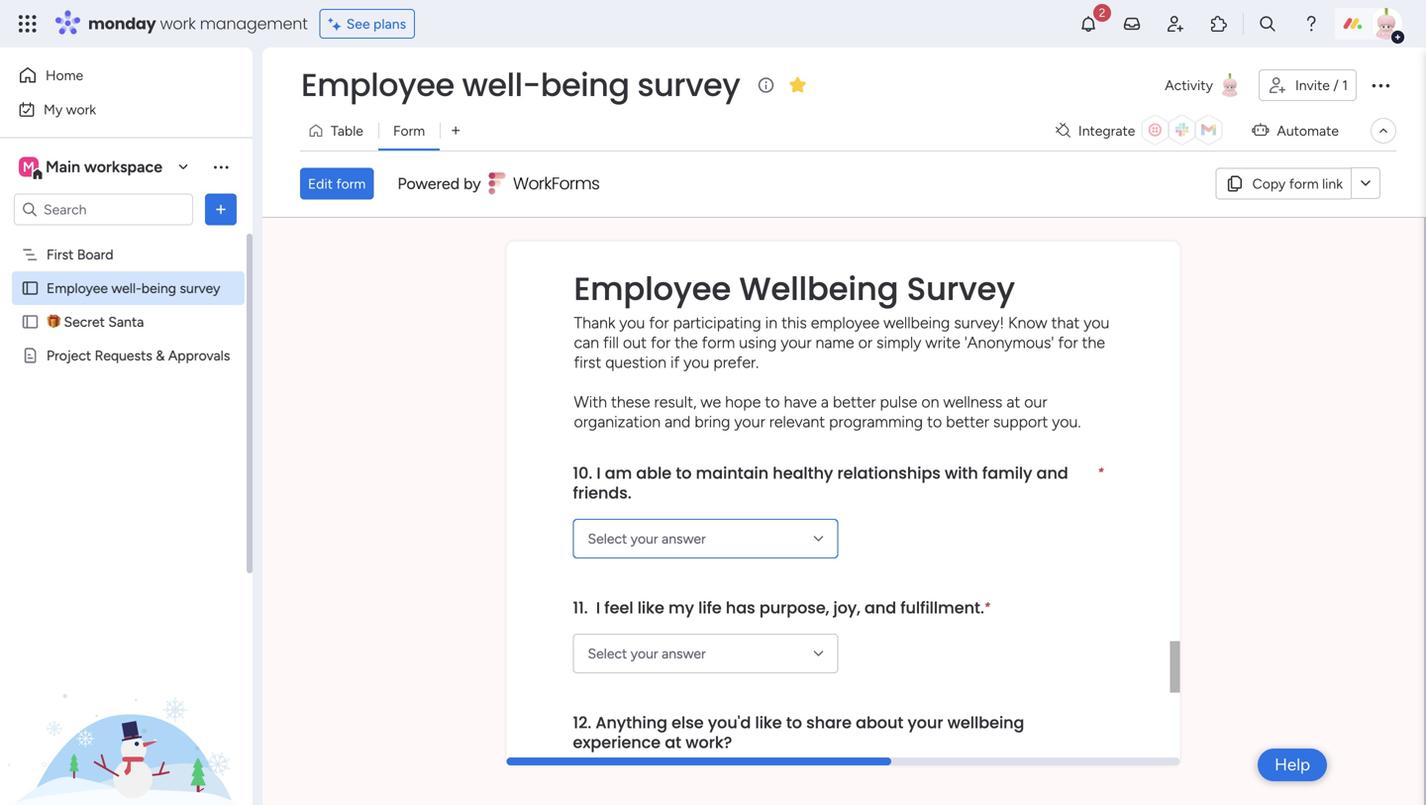 Task type: describe. For each thing, give the bounding box(es) containing it.
11.
[[573, 597, 588, 619]]

like inside group
[[638, 597, 665, 619]]

hope
[[725, 393, 761, 411]]

life
[[699, 597, 722, 619]]

inbox image
[[1122, 14, 1142, 34]]

help
[[1275, 755, 1311, 775]]

powered
[[398, 174, 460, 193]]

edit
[[308, 175, 333, 192]]

am
[[605, 462, 632, 484]]

my
[[669, 597, 694, 619]]

progress bar inside form form
[[507, 758, 892, 766]]

workspace options image
[[211, 157, 231, 177]]

about
[[856, 712, 904, 734]]

public board image
[[21, 313, 40, 331]]

activity button
[[1157, 69, 1251, 101]]

form for copy
[[1290, 175, 1319, 192]]

select your answer for 11.  i feel like my life has purpose, joy, and fulfillment.
[[588, 645, 706, 662]]

simply
[[877, 333, 922, 352]]

workforms logo image
[[489, 168, 601, 200]]

help button
[[1258, 749, 1328, 782]]

requests
[[95, 347, 152, 364]]

copy
[[1253, 175, 1286, 192]]

home button
[[12, 59, 213, 91]]

can
[[574, 333, 599, 352]]

to down on
[[927, 412, 942, 431]]

invite
[[1296, 77, 1330, 94]]

has
[[726, 597, 756, 619]]

integrate
[[1079, 122, 1136, 139]]

family
[[983, 462, 1033, 484]]

1
[[1343, 77, 1348, 94]]

2 image
[[1094, 1, 1112, 23]]

purpose,
[[760, 597, 830, 619]]

form form
[[263, 218, 1425, 805]]

see
[[346, 15, 370, 32]]

experience
[[573, 731, 661, 754]]

your inside thank you for participating in this employee wellbeing survey! know that you can fill out for the form using your name or simply write 'anonymous' for the first question if you prefer.
[[781, 333, 812, 352]]

i for feel
[[596, 597, 600, 619]]

wellbeing
[[740, 267, 899, 311]]

thank you for participating in this employee wellbeing survey! know that you can fill out for the form using your name or simply write 'anonymous' for the first question if you prefer.
[[574, 313, 1110, 372]]

1 the from the left
[[675, 333, 698, 352]]

0 vertical spatial employee well-being survey
[[301, 63, 740, 107]]

friends.
[[573, 482, 632, 504]]

edit form button
[[300, 168, 374, 200]]

main workspace
[[46, 158, 162, 176]]

invite / 1 button
[[1259, 69, 1357, 101]]

our
[[1025, 393, 1048, 411]]

santa
[[108, 314, 144, 330]]

answer for 10. i am able to maintain healthy relationships with family and friends.
[[662, 530, 706, 547]]

result,
[[654, 393, 697, 411]]

automate
[[1277, 122, 1339, 139]]

see plans button
[[320, 9, 415, 39]]

your inside 10. i am able to maintain healthy relationships with family and friends. "group"
[[631, 530, 658, 547]]

healthy
[[773, 462, 833, 484]]

we
[[701, 393, 721, 411]]

management
[[200, 12, 308, 35]]

that
[[1052, 313, 1080, 332]]

on
[[922, 393, 940, 411]]

question
[[606, 353, 667, 372]]

Search in workspace field
[[42, 198, 165, 221]]

your inside 12. anything else you'd like to share about your wellbeing experience at work?
[[908, 712, 944, 734]]

my work button
[[12, 94, 213, 125]]

1 horizontal spatial employee
[[301, 63, 454, 107]]

help image
[[1302, 14, 1322, 34]]

write
[[926, 333, 961, 352]]

copy form link
[[1253, 175, 1343, 192]]

to inside 12. anything else you'd like to share about your wellbeing experience at work?
[[786, 712, 802, 734]]

form button
[[378, 115, 440, 147]]

1 horizontal spatial well-
[[462, 63, 541, 107]]

workspace
[[84, 158, 162, 176]]

0 horizontal spatial employee
[[47, 280, 108, 297]]

organization
[[574, 412, 661, 431]]

* inside 10. i am able to maintain healthy relationships with family and friends. "group"
[[1098, 465, 1104, 479]]

wellbeing inside 12. anything else you'd like to share about your wellbeing experience at work?
[[948, 712, 1025, 734]]

list box containing first board
[[0, 234, 253, 640]]

out
[[623, 333, 647, 352]]

you.
[[1052, 412, 1081, 431]]

this
[[782, 313, 807, 332]]

for up if
[[651, 333, 671, 352]]

these
[[611, 393, 650, 411]]

work for my
[[66, 101, 96, 118]]

workspace selection element
[[19, 155, 165, 181]]

pulse
[[880, 393, 918, 411]]

for down that
[[1058, 333, 1078, 352]]

survey
[[907, 267, 1015, 311]]

invite members image
[[1166, 14, 1186, 34]]

1 horizontal spatial better
[[946, 412, 990, 431]]

relationships
[[838, 462, 941, 484]]

board
[[77, 246, 114, 263]]

my
[[44, 101, 63, 118]]

using
[[739, 333, 777, 352]]

survey!
[[954, 313, 1005, 332]]

* inside 11.  i feel like my life has purpose, joy, and fulfillment. *
[[985, 600, 990, 614]]

have
[[784, 393, 817, 411]]

2 horizontal spatial you
[[1084, 313, 1110, 332]]

monday
[[88, 12, 156, 35]]

first board
[[47, 246, 114, 263]]

with these result, we hope to have a better pulse on wellness at our organization and bring your relevant programming to better support you.
[[574, 393, 1081, 431]]

2 the from the left
[[1082, 333, 1106, 352]]



Task type: vqa. For each thing, say whether or not it's contained in the screenshot.
top Options icon
no



Task type: locate. For each thing, give the bounding box(es) containing it.
your down this
[[781, 333, 812, 352]]

approvals
[[168, 347, 230, 364]]

work right my
[[66, 101, 96, 118]]

maintain
[[696, 462, 769, 484]]

add view image
[[452, 124, 460, 138]]

options image right 1
[[1369, 73, 1393, 97]]

able
[[636, 462, 672, 484]]

wellbeing inside thank you for participating in this employee wellbeing survey! know that you can fill out for the form using your name or simply write 'anonymous' for the first question if you prefer.
[[884, 313, 950, 332]]

12.
[[573, 712, 592, 734]]

form down participating at the top of the page
[[702, 333, 735, 352]]

0 horizontal spatial survey
[[180, 280, 220, 297]]

relevant
[[769, 412, 825, 431]]

the
[[675, 333, 698, 352], [1082, 333, 1106, 352]]

name
[[816, 333, 855, 352]]

to left have
[[765, 393, 780, 411]]

ruby anderson image
[[1371, 8, 1403, 40]]

table
[[331, 122, 364, 139]]

*
[[1098, 465, 1104, 479], [985, 600, 990, 614]]

0 horizontal spatial at
[[665, 731, 682, 754]]

first
[[47, 246, 74, 263]]

employee well-being survey up add view icon
[[301, 63, 740, 107]]

2 answer from the top
[[662, 645, 706, 662]]

10.
[[573, 462, 593, 484]]

you
[[620, 313, 645, 332], [1084, 313, 1110, 332], [684, 353, 710, 372]]

edit form
[[308, 175, 366, 192]]

2 horizontal spatial employee
[[574, 267, 731, 311]]

1 vertical spatial at
[[665, 731, 682, 754]]

the right 'anonymous'
[[1082, 333, 1106, 352]]

1 vertical spatial select
[[588, 645, 627, 662]]

0 horizontal spatial being
[[142, 280, 176, 297]]

project
[[47, 347, 91, 364]]

and inside with these result, we hope to have a better pulse on wellness at our organization and bring your relevant programming to better support you.
[[665, 412, 691, 431]]

activity
[[1165, 77, 1214, 94]]

project requests & approvals
[[47, 347, 230, 364]]

fulfillment.
[[901, 597, 985, 619]]

Employee well-being survey field
[[296, 63, 745, 107]]

invite / 1
[[1296, 77, 1348, 94]]

support
[[994, 412, 1048, 431]]

public board image
[[21, 279, 40, 298]]

the up if
[[675, 333, 698, 352]]

1 answer from the top
[[662, 530, 706, 547]]

dapulse integrations image
[[1056, 123, 1071, 138]]

0 vertical spatial survey
[[637, 63, 740, 107]]

a
[[821, 393, 829, 411]]

0 vertical spatial *
[[1098, 465, 1104, 479]]

monday work management
[[88, 12, 308, 35]]

1 horizontal spatial options image
[[1369, 73, 1393, 97]]

1 vertical spatial i
[[596, 597, 600, 619]]

if
[[671, 353, 680, 372]]

and right joy,
[[865, 597, 897, 619]]

know
[[1009, 313, 1048, 332]]

0 vertical spatial at
[[1007, 393, 1021, 411]]

🎁 secret santa
[[47, 314, 144, 330]]

/
[[1334, 77, 1339, 94]]

1 vertical spatial and
[[1037, 462, 1069, 484]]

1 vertical spatial better
[[946, 412, 990, 431]]

at inside 12. anything else you'd like to share about your wellbeing experience at work?
[[665, 731, 682, 754]]

select down friends.
[[588, 530, 627, 547]]

answer inside 11.  i feel like my life has purpose, joy, and fulfillment. group
[[662, 645, 706, 662]]

form
[[1290, 175, 1319, 192], [336, 175, 366, 192], [702, 333, 735, 352]]

0 vertical spatial being
[[541, 63, 630, 107]]

1 horizontal spatial you
[[684, 353, 710, 372]]

remove from favorites image
[[788, 75, 808, 95]]

like right you'd
[[755, 712, 782, 734]]

like
[[638, 597, 665, 619], [755, 712, 782, 734]]

feel
[[605, 597, 634, 619]]

your inside with these result, we hope to have a better pulse on wellness at our organization and bring your relevant programming to better support you.
[[735, 412, 766, 431]]

lottie animation image
[[0, 605, 253, 805]]

select product image
[[18, 14, 38, 34]]

select your answer down friends.
[[588, 530, 706, 547]]

form right the edit
[[336, 175, 366, 192]]

0 vertical spatial answer
[[662, 530, 706, 547]]

1 horizontal spatial employee well-being survey
[[301, 63, 740, 107]]

1 vertical spatial select your answer
[[588, 645, 706, 662]]

select for 10. i am able to maintain healthy relationships with family and friends.
[[588, 530, 627, 547]]

you right that
[[1084, 313, 1110, 332]]

at left work?
[[665, 731, 682, 754]]

0 horizontal spatial work
[[66, 101, 96, 118]]

employee up table
[[301, 63, 454, 107]]

0 horizontal spatial you
[[620, 313, 645, 332]]

1 vertical spatial employee well-being survey
[[47, 280, 220, 297]]

select your answer down feel
[[588, 645, 706, 662]]

12. anything else you'd like to share about your wellbeing experience at work?
[[573, 712, 1029, 754]]

being inside list box
[[142, 280, 176, 297]]

employee well-being survey
[[301, 63, 740, 107], [47, 280, 220, 297]]

0 vertical spatial work
[[160, 12, 196, 35]]

and inside group
[[865, 597, 897, 619]]

1 horizontal spatial the
[[1082, 333, 1106, 352]]

0 horizontal spatial like
[[638, 597, 665, 619]]

1 horizontal spatial *
[[1098, 465, 1104, 479]]

work
[[160, 12, 196, 35], [66, 101, 96, 118]]

like left my
[[638, 597, 665, 619]]

first
[[574, 353, 602, 372]]

autopilot image
[[1253, 117, 1269, 142]]

option
[[0, 237, 253, 241]]

1 horizontal spatial at
[[1007, 393, 1021, 411]]

fill
[[603, 333, 619, 352]]

0 vertical spatial select your answer
[[588, 530, 706, 547]]

workspace image
[[19, 156, 39, 178]]

survey up approvals on the top left
[[180, 280, 220, 297]]

11.  i feel like my life has purpose, joy, and fulfillment. group
[[573, 582, 1104, 697]]

2 horizontal spatial form
[[1290, 175, 1319, 192]]

2 horizontal spatial and
[[1037, 462, 1069, 484]]

powered by
[[398, 174, 481, 193]]

wellness
[[944, 393, 1003, 411]]

see plans
[[346, 15, 406, 32]]

1 vertical spatial options image
[[211, 200, 231, 219]]

1 select your answer from the top
[[588, 530, 706, 547]]

1 horizontal spatial form
[[702, 333, 735, 352]]

0 vertical spatial i
[[597, 462, 601, 484]]

joy,
[[834, 597, 861, 619]]

your down friends.
[[631, 530, 658, 547]]

i
[[597, 462, 601, 484], [596, 597, 600, 619]]

better up programming
[[833, 393, 876, 411]]

for up question
[[649, 313, 669, 332]]

secret
[[64, 314, 105, 330]]

options image
[[1369, 73, 1393, 97], [211, 200, 231, 219]]

0 vertical spatial better
[[833, 393, 876, 411]]

work right monday
[[160, 12, 196, 35]]

answer inside 10. i am able to maintain healthy relationships with family and friends. "group"
[[662, 530, 706, 547]]

select your answer inside 11.  i feel like my life has purpose, joy, and fulfillment. group
[[588, 645, 706, 662]]

being
[[541, 63, 630, 107], [142, 280, 176, 297]]

apps image
[[1210, 14, 1229, 34]]

1 horizontal spatial and
[[865, 597, 897, 619]]

0 vertical spatial well-
[[462, 63, 541, 107]]

and inside 10. i am able to maintain healthy relationships with family and friends.
[[1037, 462, 1069, 484]]

and down result,
[[665, 412, 691, 431]]

work for monday
[[160, 12, 196, 35]]

else
[[672, 712, 704, 734]]

survey inside list box
[[180, 280, 220, 297]]

0 horizontal spatial the
[[675, 333, 698, 352]]

1 horizontal spatial being
[[541, 63, 630, 107]]

i right 10.
[[597, 462, 601, 484]]

employee well-being survey up santa
[[47, 280, 220, 297]]

for
[[649, 313, 669, 332], [651, 333, 671, 352], [1058, 333, 1078, 352]]

show board description image
[[754, 75, 778, 95]]

1 vertical spatial being
[[142, 280, 176, 297]]

1 vertical spatial survey
[[180, 280, 220, 297]]

10. i am able to maintain healthy relationships with family and friends.
[[573, 462, 1073, 504]]

and
[[665, 412, 691, 431], [1037, 462, 1069, 484], [865, 597, 897, 619]]

you'd
[[708, 712, 751, 734]]

2 select from the top
[[588, 645, 627, 662]]

0 vertical spatial options image
[[1369, 73, 1393, 97]]

plans
[[374, 15, 406, 32]]

options image down workspace options "icon"
[[211, 200, 231, 219]]

search everything image
[[1258, 14, 1278, 34]]

link
[[1323, 175, 1343, 192]]

1 vertical spatial *
[[985, 600, 990, 614]]

participating
[[673, 313, 762, 332]]

&
[[156, 347, 165, 364]]

1 vertical spatial well-
[[111, 280, 142, 297]]

list box
[[0, 234, 253, 640]]

you right if
[[684, 353, 710, 372]]

2 select your answer from the top
[[588, 645, 706, 662]]

1 horizontal spatial like
[[755, 712, 782, 734]]

you up out
[[620, 313, 645, 332]]

to left share
[[786, 712, 802, 734]]

select your answer inside 10. i am able to maintain healthy relationships with family and friends. "group"
[[588, 530, 706, 547]]

your down hope
[[735, 412, 766, 431]]

like inside 12. anything else you'd like to share about your wellbeing experience at work?
[[755, 712, 782, 734]]

answer up my
[[662, 530, 706, 547]]

0 horizontal spatial form
[[336, 175, 366, 192]]

0 horizontal spatial employee well-being survey
[[47, 280, 220, 297]]

better down 'wellness'
[[946, 412, 990, 431]]

select your answer for 10. i am able to maintain healthy relationships with family and friends.
[[588, 530, 706, 547]]

to right able
[[676, 462, 692, 484]]

your down feel
[[631, 645, 658, 662]]

programming
[[829, 412, 923, 431]]

employee down first board
[[47, 280, 108, 297]]

employee wellbeing survey
[[574, 267, 1015, 311]]

employee up out
[[574, 267, 731, 311]]

0 horizontal spatial better
[[833, 393, 876, 411]]

employee inside form form
[[574, 267, 731, 311]]

to
[[765, 393, 780, 411], [927, 412, 942, 431], [676, 462, 692, 484], [786, 712, 802, 734]]

table button
[[300, 115, 378, 147]]

form for edit
[[336, 175, 366, 192]]

at up support
[[1007, 393, 1021, 411]]

1 vertical spatial answer
[[662, 645, 706, 662]]

10. i am able to maintain healthy relationships with family and friends. group
[[573, 448, 1104, 582]]

select
[[588, 530, 627, 547], [588, 645, 627, 662]]

i right 11.
[[596, 597, 600, 619]]

1 vertical spatial like
[[755, 712, 782, 734]]

0 horizontal spatial and
[[665, 412, 691, 431]]

0 vertical spatial select
[[588, 530, 627, 547]]

survey left show board description icon
[[637, 63, 740, 107]]

11.  i feel like my life has purpose, joy, and fulfillment. *
[[573, 597, 990, 619]]

form left link
[[1290, 175, 1319, 192]]

to inside 10. i am able to maintain healthy relationships with family and friends.
[[676, 462, 692, 484]]

2 vertical spatial and
[[865, 597, 897, 619]]

copy form link button
[[1216, 168, 1351, 199]]

0 horizontal spatial well-
[[111, 280, 142, 297]]

0 horizontal spatial options image
[[211, 200, 231, 219]]

home
[[46, 67, 83, 84]]

my work
[[44, 101, 96, 118]]

notifications image
[[1079, 14, 1099, 34]]

form inside thank you for participating in this employee wellbeing survey! know that you can fill out for the form using your name or simply write 'anonymous' for the first question if you prefer.
[[702, 333, 735, 352]]

select down feel
[[588, 645, 627, 662]]

your inside 11.  i feel like my life has purpose, joy, and fulfillment. group
[[631, 645, 658, 662]]

select for 11.  i feel like my life has purpose, joy, and fulfillment.
[[588, 645, 627, 662]]

by
[[464, 174, 481, 193]]

1 vertical spatial wellbeing
[[948, 712, 1025, 734]]

prefer.
[[714, 353, 759, 372]]

at inside with these result, we hope to have a better pulse on wellness at our organization and bring your relevant programming to better support you.
[[1007, 393, 1021, 411]]

1 select from the top
[[588, 530, 627, 547]]

or
[[859, 333, 873, 352]]

your right about
[[908, 712, 944, 734]]

work inside button
[[66, 101, 96, 118]]

select inside 11.  i feel like my life has purpose, joy, and fulfillment. group
[[588, 645, 627, 662]]

collapse board header image
[[1376, 123, 1392, 139]]

1 horizontal spatial survey
[[637, 63, 740, 107]]

0 vertical spatial and
[[665, 412, 691, 431]]

answer for 11.  i feel like my life has purpose, joy, and fulfillment.
[[662, 645, 706, 662]]

i inside 10. i am able to maintain healthy relationships with family and friends.
[[597, 462, 601, 484]]

and right family
[[1037, 462, 1069, 484]]

lottie animation element
[[0, 605, 253, 805]]

1 vertical spatial work
[[66, 101, 96, 118]]

better
[[833, 393, 876, 411], [946, 412, 990, 431]]

select inside 10. i am able to maintain healthy relationships with family and friends. "group"
[[588, 530, 627, 547]]

work?
[[686, 731, 732, 754]]

answer down my
[[662, 645, 706, 662]]

in
[[765, 313, 778, 332]]

progress bar
[[507, 758, 892, 766]]

answer
[[662, 530, 706, 547], [662, 645, 706, 662]]

employee
[[811, 313, 880, 332]]

anything
[[596, 712, 668, 734]]

i for am
[[597, 462, 601, 484]]

i inside group
[[596, 597, 600, 619]]

employee
[[301, 63, 454, 107], [574, 267, 731, 311], [47, 280, 108, 297]]

0 vertical spatial wellbeing
[[884, 313, 950, 332]]

1 horizontal spatial work
[[160, 12, 196, 35]]

0 vertical spatial like
[[638, 597, 665, 619]]

0 horizontal spatial *
[[985, 600, 990, 614]]



